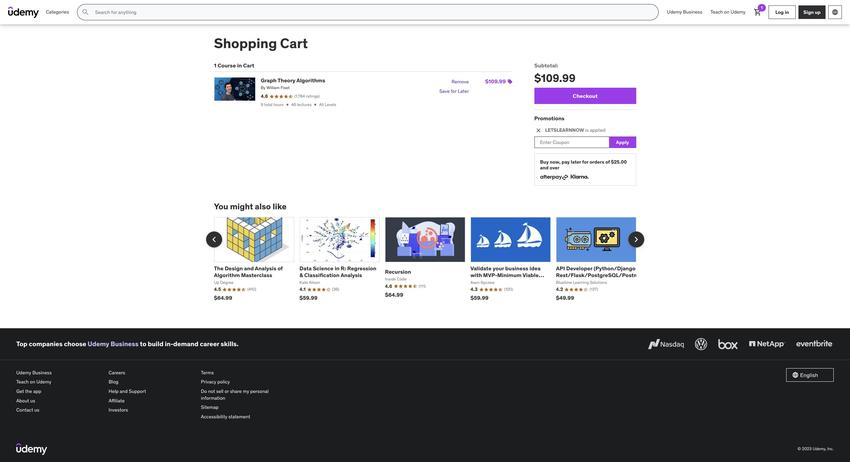 Task type: vqa. For each thing, say whether or not it's contained in the screenshot.
topmost Cart
yes



Task type: describe. For each thing, give the bounding box(es) containing it.
contact us link
[[16, 406, 103, 416]]

shopping cart
[[214, 35, 308, 52]]

design
[[225, 265, 243, 272]]

1,784 ratings element
[[294, 94, 320, 99]]

investors link
[[109, 406, 195, 416]]

shopping cart with 1 item image
[[754, 8, 762, 16]]

(python/django
[[594, 265, 636, 272]]

udemy,
[[813, 447, 826, 452]]

sign
[[803, 9, 814, 15]]

previous image
[[209, 234, 219, 245]]

theory
[[278, 77, 295, 84]]

2 vertical spatial udemy business link
[[16, 369, 103, 378]]

0 vertical spatial udemy business link
[[663, 4, 706, 20]]

1 link
[[750, 4, 766, 20]]

graph theory algorithms link
[[261, 77, 325, 84]]

checkout
[[573, 93, 598, 99]]

carousel element
[[206, 218, 647, 307]]

coupon icon image
[[507, 79, 513, 85]]

Enter Coupon text field
[[534, 137, 609, 148]]

english
[[800, 372, 818, 379]]

your
[[493, 265, 504, 272]]

idea
[[530, 265, 541, 272]]

and inside buy now, pay later for orders of $25.00 and over
[[540, 165, 549, 171]]

get
[[16, 389, 24, 395]]

now,
[[550, 159, 561, 165]]

recursion
[[385, 269, 411, 276]]

(1,784
[[294, 94, 305, 99]]

the design and analysis of algorithm masterclass link
[[214, 265, 283, 279]]

classification
[[304, 272, 339, 279]]

skills.
[[221, 341, 239, 349]]

affiliate link
[[109, 397, 195, 406]]

terms
[[201, 370, 214, 376]]

$109.99 inside 'subtotal: $109.99 checkout'
[[534, 71, 576, 85]]

contact
[[16, 408, 33, 414]]

science
[[313, 265, 333, 272]]

choose a language image
[[832, 9, 839, 16]]

levels
[[325, 102, 336, 107]]

next image
[[631, 234, 642, 245]]

personal
[[250, 389, 269, 395]]

on inside udemy business teach on udemy get the app about us contact us
[[30, 380, 35, 386]]

demand
[[173, 341, 198, 349]]

0 horizontal spatial $109.99
[[485, 78, 506, 85]]

english button
[[786, 369, 834, 382]]

$25.00
[[611, 159, 627, 165]]

remove save for later
[[439, 79, 469, 94]]

udemy business
[[667, 9, 702, 15]]

might
[[230, 202, 253, 212]]

rest/flask/postgresql/postman)
[[556, 272, 647, 279]]

choose
[[64, 341, 86, 349]]

about us link
[[16, 397, 103, 406]]

top companies choose udemy business to build in-demand career skills.
[[16, 341, 239, 349]]

all levels
[[319, 102, 336, 107]]

algorithm
[[214, 272, 240, 279]]

up
[[815, 9, 821, 15]]

remove
[[452, 79, 469, 85]]

9
[[261, 102, 263, 107]]

the
[[214, 265, 223, 272]]

in for 1 course in cart
[[237, 62, 242, 69]]

build
[[148, 341, 163, 349]]

0 horizontal spatial small image
[[535, 127, 542, 134]]

you might also like
[[214, 202, 287, 212]]

algorithms
[[296, 77, 325, 84]]

afterpay image
[[540, 175, 568, 180]]

1 horizontal spatial on
[[724, 9, 729, 15]]

api developer (python/django rest/flask/postgresql/postman) link
[[556, 265, 647, 279]]

later
[[571, 159, 581, 165]]

share
[[230, 389, 242, 395]]

0 vertical spatial us
[[30, 398, 35, 404]]

xxsmall image
[[285, 103, 290, 107]]

letslearnnow
[[545, 127, 584, 133]]

for inside remove save for later
[[451, 88, 457, 94]]

apply
[[616, 139, 629, 146]]

sign up
[[803, 9, 821, 15]]

volkswagen image
[[694, 337, 709, 352]]

sitemap
[[201, 405, 219, 411]]

affiliate
[[109, 398, 125, 404]]

sitemap link
[[201, 404, 288, 413]]

investors
[[109, 408, 128, 414]]

later
[[458, 88, 469, 94]]

masterclass
[[241, 272, 272, 279]]

0 vertical spatial cart
[[280, 35, 308, 52]]

klarna image
[[571, 174, 589, 180]]

to
[[140, 341, 146, 349]]

developer
[[566, 265, 592, 272]]

privacy policy link
[[201, 378, 288, 388]]

about
[[16, 398, 29, 404]]

get the app link
[[16, 388, 103, 397]]

in inside log in "link"
[[785, 9, 789, 15]]

help
[[109, 389, 119, 395]]

promotions
[[534, 115, 564, 122]]

46 lectures
[[291, 102, 312, 107]]

©
[[798, 447, 801, 452]]

william
[[266, 85, 280, 90]]

data
[[299, 265, 312, 272]]

box image
[[717, 337, 739, 352]]

of inside the design and analysis of algorithm masterclass
[[278, 265, 283, 272]]

with
[[471, 272, 482, 279]]

business for udemy business teach on udemy get the app about us contact us
[[32, 370, 52, 376]]

submit search image
[[82, 8, 90, 16]]



Task type: locate. For each thing, give the bounding box(es) containing it.
product
[[471, 278, 491, 285]]

careers blog help and support affiliate investors
[[109, 370, 146, 414]]

careers
[[109, 370, 125, 376]]

0 vertical spatial teach on udemy link
[[706, 4, 750, 20]]

udemy
[[667, 9, 682, 15], [731, 9, 746, 15], [88, 341, 109, 349], [16, 370, 31, 376], [36, 380, 51, 386]]

help and support link
[[109, 388, 195, 397]]

0 vertical spatial of
[[605, 159, 610, 165]]

for right save
[[451, 88, 457, 94]]

1 left course
[[214, 62, 216, 69]]

0 vertical spatial teach
[[710, 9, 723, 15]]

for inside buy now, pay later for orders of $25.00 and over
[[582, 159, 589, 165]]

checkout button
[[534, 88, 636, 104]]

categories button
[[42, 4, 73, 20]]

ratings)
[[306, 94, 320, 99]]

orders
[[590, 159, 604, 165]]

0 horizontal spatial and
[[120, 389, 128, 395]]

0 vertical spatial for
[[451, 88, 457, 94]]

on left 1 link
[[724, 9, 729, 15]]

(1,784 ratings)
[[294, 94, 320, 99]]

business
[[505, 265, 528, 272]]

Search for anything text field
[[94, 6, 650, 18]]

business inside udemy business teach on udemy get the app about us contact us
[[32, 370, 52, 376]]

udemy business teach on udemy get the app about us contact us
[[16, 370, 52, 414]]

9 total hours
[[261, 102, 284, 107]]

by
[[261, 85, 266, 90]]

api developer (python/django rest/flask/postgresql/postman)
[[556, 265, 647, 279]]

$109.99 down "subtotal:"
[[534, 71, 576, 85]]

in for data science in r:  regression & classification analysis
[[335, 265, 340, 272]]

pay
[[562, 159, 570, 165]]

analysis inside the design and analysis of algorithm masterclass
[[255, 265, 276, 272]]

1 horizontal spatial and
[[244, 265, 254, 272]]

small image inside english button
[[792, 372, 799, 379]]

1 left log at the right top of page
[[761, 5, 763, 10]]

1 horizontal spatial teach
[[710, 9, 723, 15]]

nasdaq image
[[646, 337, 685, 352]]

udemy image
[[8, 6, 39, 18], [16, 444, 47, 456]]

teach on udemy
[[710, 9, 746, 15]]

1 course in cart
[[214, 62, 254, 69]]

statement
[[228, 414, 250, 420]]

small image down promotions at the right top
[[535, 127, 542, 134]]

remove button
[[452, 77, 469, 87]]

0 vertical spatial in
[[785, 9, 789, 15]]

apply button
[[609, 137, 636, 148]]

and inside careers blog help and support affiliate investors
[[120, 389, 128, 395]]

teach inside udemy business teach on udemy get the app about us contact us
[[16, 380, 29, 386]]

you
[[214, 202, 228, 212]]

hours
[[273, 102, 284, 107]]

1 vertical spatial udemy image
[[16, 444, 47, 456]]

us right the about
[[30, 398, 35, 404]]

xxsmall image
[[313, 103, 318, 107]]

us right the contact
[[34, 408, 39, 414]]

on up the
[[30, 380, 35, 386]]

1 horizontal spatial cart
[[280, 35, 308, 52]]

0 vertical spatial on
[[724, 9, 729, 15]]

data science in r:  regression & classification analysis link
[[299, 265, 376, 279]]

accessibility statement link
[[201, 413, 288, 422]]

save
[[439, 88, 450, 94]]

0 horizontal spatial business
[[32, 370, 52, 376]]

and right design
[[244, 265, 254, 272]]

1 horizontal spatial business
[[111, 341, 138, 349]]

1 vertical spatial teach on udemy link
[[16, 378, 103, 388]]

1 horizontal spatial analysis
[[341, 272, 362, 279]]

small image
[[535, 127, 542, 134], [792, 372, 799, 379]]

sign up link
[[798, 5, 826, 19]]

1 horizontal spatial for
[[582, 159, 589, 165]]

0 vertical spatial udemy image
[[8, 6, 39, 18]]

0 horizontal spatial teach on udemy link
[[16, 378, 103, 388]]

© 2023 udemy, inc.
[[798, 447, 834, 452]]

0 horizontal spatial analysis
[[255, 265, 276, 272]]

1
[[761, 5, 763, 10], [214, 62, 216, 69]]

0 horizontal spatial teach
[[16, 380, 29, 386]]

0 horizontal spatial on
[[30, 380, 35, 386]]

1 vertical spatial udemy business link
[[88, 341, 138, 349]]

inc.
[[827, 447, 834, 452]]

0 vertical spatial 1
[[761, 5, 763, 10]]

1 vertical spatial business
[[111, 341, 138, 349]]

1 vertical spatial of
[[278, 265, 283, 272]]

analysis inside data science in r:  regression & classification analysis
[[341, 272, 362, 279]]

policy
[[217, 380, 230, 386]]

validate your business idea with mvp-minimum viable product
[[471, 265, 541, 285]]

of left &
[[278, 265, 283, 272]]

small image left "english"
[[792, 372, 799, 379]]

1 for 1
[[761, 5, 763, 10]]

recursion link
[[385, 269, 411, 276]]

for right later
[[582, 159, 589, 165]]

total
[[264, 102, 272, 107]]

&
[[299, 272, 303, 279]]

1 vertical spatial cart
[[243, 62, 254, 69]]

2 horizontal spatial business
[[683, 9, 702, 15]]

of inside buy now, pay later for orders of $25.00 and over
[[605, 159, 610, 165]]

the
[[25, 389, 32, 395]]

letslearnnow is applied
[[545, 127, 606, 133]]

0 horizontal spatial of
[[278, 265, 283, 272]]

do not sell or share my personal information button
[[201, 388, 288, 404]]

buy now, pay later for orders of $25.00 and over
[[540, 159, 627, 171]]

in right log at the right top of page
[[785, 9, 789, 15]]

shopping
[[214, 35, 277, 52]]

1 horizontal spatial 1
[[761, 5, 763, 10]]

0 horizontal spatial cart
[[243, 62, 254, 69]]

1 vertical spatial in
[[237, 62, 242, 69]]

blog link
[[109, 378, 195, 388]]

2 vertical spatial business
[[32, 370, 52, 376]]

4.6
[[261, 93, 268, 99]]

2023
[[802, 447, 812, 452]]

1 for 1 course in cart
[[214, 62, 216, 69]]

subtotal: $109.99 checkout
[[534, 62, 598, 99]]

and
[[540, 165, 549, 171], [244, 265, 254, 272], [120, 389, 128, 395]]

1 vertical spatial us
[[34, 408, 39, 414]]

1 vertical spatial and
[[244, 265, 254, 272]]

minimum
[[497, 272, 521, 279]]

0 vertical spatial small image
[[535, 127, 542, 134]]

terms privacy policy do not sell or share my personal information sitemap accessibility statement
[[201, 370, 269, 420]]

companies
[[29, 341, 63, 349]]

over
[[550, 165, 559, 171]]

netapp image
[[748, 337, 787, 352]]

and left "over" on the right of the page
[[540, 165, 549, 171]]

accessibility
[[201, 414, 227, 420]]

my
[[243, 389, 249, 395]]

teach right udemy business
[[710, 9, 723, 15]]

0 vertical spatial and
[[540, 165, 549, 171]]

course
[[218, 62, 236, 69]]

1 horizontal spatial of
[[605, 159, 610, 165]]

teach on udemy link left "shopping cart with 1 item" icon
[[706, 4, 750, 20]]

and right "help"
[[120, 389, 128, 395]]

teach on udemy link up about us "link"
[[16, 378, 103, 388]]

also
[[255, 202, 271, 212]]

1 vertical spatial on
[[30, 380, 35, 386]]

log in
[[775, 9, 789, 15]]

1 horizontal spatial $109.99
[[534, 71, 576, 85]]

r:
[[341, 265, 346, 272]]

1 vertical spatial small image
[[792, 372, 799, 379]]

teach
[[710, 9, 723, 15], [16, 380, 29, 386]]

46
[[291, 102, 296, 107]]

data science in r:  regression & classification analysis
[[299, 265, 376, 279]]

1 horizontal spatial small image
[[792, 372, 799, 379]]

0 horizontal spatial for
[[451, 88, 457, 94]]

0 horizontal spatial in
[[237, 62, 242, 69]]

not
[[208, 389, 215, 395]]

2 horizontal spatial in
[[785, 9, 789, 15]]

1 vertical spatial teach
[[16, 380, 29, 386]]

api
[[556, 265, 565, 272]]

1 horizontal spatial teach on udemy link
[[706, 4, 750, 20]]

1 vertical spatial for
[[582, 159, 589, 165]]

in left r:
[[335, 265, 340, 272]]

analysis right science
[[341, 272, 362, 279]]

1 horizontal spatial in
[[335, 265, 340, 272]]

of right orders
[[605, 159, 610, 165]]

validate
[[471, 265, 491, 272]]

is
[[585, 127, 589, 133]]

0 horizontal spatial 1
[[214, 62, 216, 69]]

analysis right design
[[255, 265, 276, 272]]

2 vertical spatial and
[[120, 389, 128, 395]]

graph theory algorithms by william fiset
[[261, 77, 325, 90]]

$109.99 left coupon icon
[[485, 78, 506, 85]]

2 vertical spatial in
[[335, 265, 340, 272]]

graph
[[261, 77, 277, 84]]

on
[[724, 9, 729, 15], [30, 380, 35, 386]]

in right course
[[237, 62, 242, 69]]

top
[[16, 341, 27, 349]]

app
[[33, 389, 41, 395]]

regression
[[347, 265, 376, 272]]

1 vertical spatial 1
[[214, 62, 216, 69]]

sell
[[216, 389, 223, 395]]

us
[[30, 398, 35, 404], [34, 408, 39, 414]]

in inside data science in r:  regression & classification analysis
[[335, 265, 340, 272]]

eventbrite image
[[795, 337, 834, 352]]

business for udemy business
[[683, 9, 702, 15]]

and inside the design and analysis of algorithm masterclass
[[244, 265, 254, 272]]

teach up "get"
[[16, 380, 29, 386]]

or
[[225, 389, 229, 395]]

2 horizontal spatial and
[[540, 165, 549, 171]]

in-
[[165, 341, 173, 349]]

applied
[[590, 127, 606, 133]]

mvp-
[[483, 272, 497, 279]]

of
[[605, 159, 610, 165], [278, 265, 283, 272]]

0 vertical spatial business
[[683, 9, 702, 15]]



